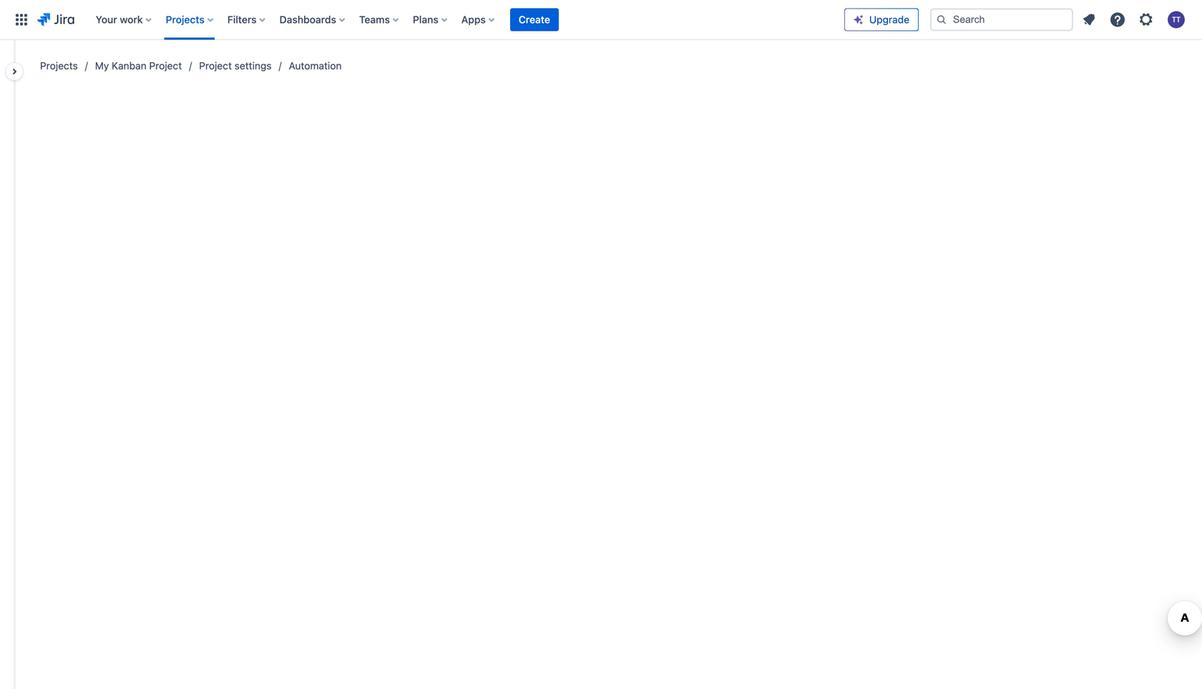Task type: vqa. For each thing, say whether or not it's contained in the screenshot.
Add to Starred icon
no



Task type: locate. For each thing, give the bounding box(es) containing it.
my kanban project link
[[95, 57, 182, 74]]

automation link
[[289, 57, 342, 74]]

0 horizontal spatial project
[[149, 60, 182, 72]]

0 horizontal spatial projects
[[40, 60, 78, 72]]

your
[[96, 14, 117, 25]]

primary element
[[9, 0, 845, 40]]

0 vertical spatial projects
[[166, 14, 205, 25]]

filters
[[228, 14, 257, 25]]

settings
[[235, 60, 272, 72]]

your work button
[[91, 8, 157, 31]]

teams button
[[355, 8, 404, 31]]

Search field
[[931, 8, 1074, 31]]

projects
[[166, 14, 205, 25], [40, 60, 78, 72]]

1 vertical spatial projects
[[40, 60, 78, 72]]

projects link
[[40, 57, 78, 74]]

project left settings
[[199, 60, 232, 72]]

your work
[[96, 14, 143, 25]]

project right "kanban"
[[149, 60, 182, 72]]

apps button
[[457, 8, 500, 31]]

banner
[[0, 0, 1203, 40]]

filters button
[[223, 8, 271, 31]]

1 horizontal spatial projects
[[166, 14, 205, 25]]

settings image
[[1138, 11, 1155, 28]]

projects left the my
[[40, 60, 78, 72]]

1 horizontal spatial project
[[199, 60, 232, 72]]

kanban
[[112, 60, 147, 72]]

apps
[[462, 14, 486, 25]]

projects inside popup button
[[166, 14, 205, 25]]

banner containing your work
[[0, 0, 1203, 40]]

projects right work
[[166, 14, 205, 25]]

jira image
[[37, 11, 74, 28], [37, 11, 74, 28]]

project
[[149, 60, 182, 72], [199, 60, 232, 72]]



Task type: describe. For each thing, give the bounding box(es) containing it.
your profile and settings image
[[1168, 11, 1186, 28]]

work
[[120, 14, 143, 25]]

projects for projects link
[[40, 60, 78, 72]]

create
[[519, 14, 550, 25]]

teams
[[359, 14, 390, 25]]

create button
[[510, 8, 559, 31]]

project settings link
[[199, 57, 272, 74]]

upgrade button
[[845, 9, 919, 30]]

my kanban project
[[95, 60, 182, 72]]

appswitcher icon image
[[13, 11, 30, 28]]

dashboards button
[[275, 8, 351, 31]]

plans
[[413, 14, 439, 25]]

my
[[95, 60, 109, 72]]

project settings
[[199, 60, 272, 72]]

notifications image
[[1081, 11, 1098, 28]]

automation
[[289, 60, 342, 72]]

dashboards
[[280, 14, 336, 25]]

plans button
[[409, 8, 453, 31]]

search image
[[936, 14, 948, 25]]

upgrade
[[870, 14, 910, 25]]

help image
[[1110, 11, 1127, 28]]

sidebar navigation image
[[0, 57, 31, 86]]

projects button
[[161, 8, 219, 31]]

1 project from the left
[[149, 60, 182, 72]]

projects for the projects popup button in the left top of the page
[[166, 14, 205, 25]]

2 project from the left
[[199, 60, 232, 72]]



